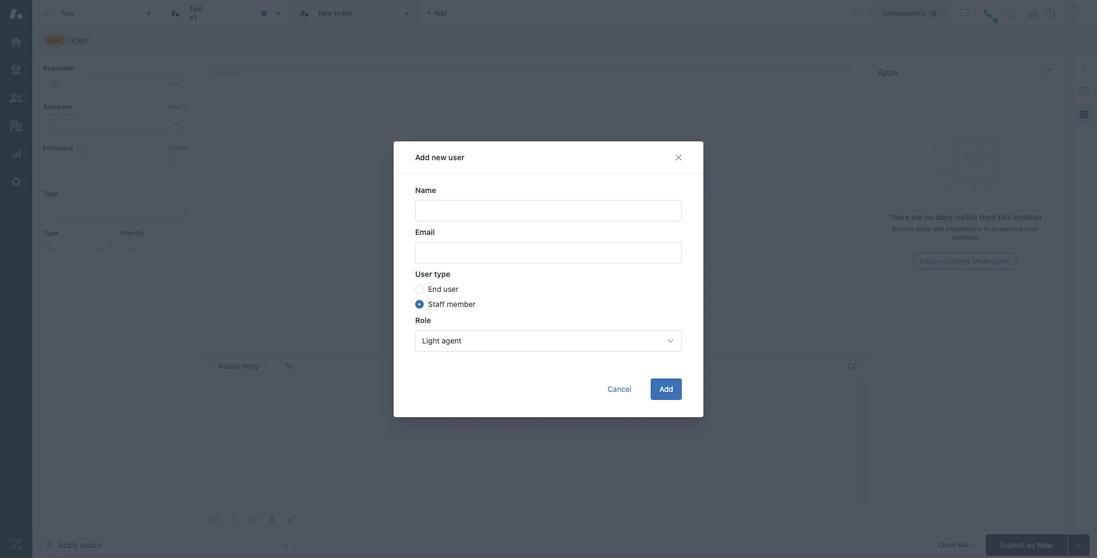 Task type: vqa. For each thing, say whether or not it's contained in the screenshot.
right in
no



Task type: locate. For each thing, give the bounding box(es) containing it.
submit
[[1000, 540, 1025, 549]]

explore zendesk marketplace button
[[914, 253, 1017, 270]]

get started image
[[9, 35, 23, 49]]

zendesk
[[945, 257, 971, 265]]

apps down no
[[916, 225, 931, 233]]

add for add new user
[[415, 152, 430, 162]]

add
[[415, 152, 430, 162], [659, 384, 673, 393]]

follow
[[169, 144, 187, 152]]

type
[[434, 269, 450, 278]]

conversations button
[[871, 5, 950, 22]]

your
[[1025, 225, 1038, 233]]

to
[[984, 225, 990, 233]]

1 horizontal spatial close image
[[273, 8, 283, 19]]

- down type
[[50, 245, 53, 254]]

-
[[50, 245, 53, 254], [127, 245, 131, 254]]

customer context image
[[1080, 63, 1089, 72]]

0 vertical spatial add
[[415, 152, 430, 162]]

1 vertical spatial add
[[659, 384, 673, 393]]

new
[[318, 9, 332, 17], [47, 36, 61, 44], [1037, 540, 1053, 549]]

format text image
[[229, 515, 238, 523]]

tabs tab list
[[32, 0, 840, 27]]

user right new
[[448, 152, 464, 162]]

close image
[[402, 8, 413, 19]]

as
[[1027, 540, 1035, 549]]

test
[[189, 5, 203, 13]]

- button for priority
[[120, 241, 187, 258]]

- for priority
[[127, 245, 131, 254]]

new left ticket
[[318, 9, 332, 17]]

get help image
[[1046, 9, 1055, 18]]

1 horizontal spatial - button
[[120, 241, 187, 258]]

tab containing test
[[161, 0, 290, 27]]

new inside 'link'
[[47, 36, 61, 44]]

light agent button
[[415, 330, 682, 351]]

there are no apps visible from this location browse apps and integrations to streamline your workflow
[[889, 212, 1042, 241]]

1 - from the left
[[50, 245, 53, 254]]

new ticket
[[318, 9, 352, 17]]

add left new
[[415, 152, 430, 162]]

new right as
[[1037, 540, 1053, 549]]

1 - button from the left
[[43, 241, 110, 258]]

light agent
[[422, 336, 461, 345]]

user
[[448, 152, 464, 162], [443, 284, 459, 293]]

close image
[[144, 8, 154, 19], [273, 8, 283, 19]]

there
[[889, 212, 909, 222]]

- button down type
[[43, 241, 110, 258]]

views image
[[9, 63, 23, 77]]

1 horizontal spatial new
[[318, 9, 332, 17]]

0 horizontal spatial -
[[50, 245, 53, 254]]

apps image
[[1080, 110, 1089, 119]]

1 vertical spatial new
[[47, 36, 61, 44]]

priority
[[120, 229, 144, 237]]

this
[[998, 212, 1011, 222]]

- for type
[[50, 245, 53, 254]]

customers image
[[9, 91, 23, 105]]

admin image
[[9, 175, 23, 189]]

member
[[447, 299, 476, 308]]

2 - from the left
[[127, 245, 131, 254]]

1 vertical spatial user
[[443, 284, 459, 293]]

new down tina in the left top of the page
[[47, 36, 61, 44]]

- button down the priority
[[120, 241, 187, 258]]

0 horizontal spatial - button
[[43, 241, 110, 258]]

assignee
[[43, 103, 72, 111]]

1 horizontal spatial add
[[659, 384, 673, 393]]

add inside button
[[659, 384, 673, 393]]

1 close image from the left
[[144, 8, 154, 19]]

0 vertical spatial apps
[[935, 212, 953, 222]]

2 vertical spatial new
[[1037, 540, 1053, 549]]

#3
[[189, 14, 197, 22]]

apps
[[935, 212, 953, 222], [916, 225, 931, 233]]

visible
[[955, 212, 978, 222]]

0 horizontal spatial apps
[[916, 225, 931, 233]]

2 close image from the left
[[273, 8, 283, 19]]

0 horizontal spatial add
[[415, 152, 430, 162]]

are
[[911, 212, 923, 222]]

new for new ticket
[[318, 9, 332, 17]]

tags
[[43, 190, 58, 198]]

2 - button from the left
[[120, 241, 187, 258]]

0 horizontal spatial close image
[[144, 8, 154, 19]]

zendesk products image
[[1029, 10, 1037, 18]]

light
[[422, 336, 440, 345]]

tab
[[161, 0, 290, 27]]

it
[[183, 103, 187, 111]]

apps
[[878, 67, 898, 77]]

location
[[1013, 212, 1042, 222]]

0 vertical spatial new
[[318, 9, 332, 17]]

None field
[[299, 361, 843, 372]]

0 horizontal spatial new
[[47, 36, 61, 44]]

add right cancel
[[659, 384, 673, 393]]

1 horizontal spatial -
[[127, 245, 131, 254]]

1 vertical spatial apps
[[916, 225, 931, 233]]

cc button
[[848, 361, 858, 371]]

- down the priority
[[127, 245, 131, 254]]

submit as new
[[1000, 540, 1053, 549]]

- button
[[43, 241, 110, 258], [120, 241, 187, 258]]

user up staff member
[[443, 284, 459, 293]]

new inside tab
[[318, 9, 332, 17]]

apps up and
[[935, 212, 953, 222]]

no
[[925, 212, 933, 222]]



Task type: describe. For each thing, give the bounding box(es) containing it.
take it button
[[168, 102, 187, 113]]

explore
[[920, 257, 943, 265]]

new
[[432, 152, 447, 162]]

add new user
[[415, 152, 464, 162]]

end user
[[428, 284, 459, 293]]

browse
[[892, 225, 914, 233]]

organizations image
[[9, 119, 23, 133]]

marketplace
[[973, 257, 1010, 265]]

close image inside tina tab
[[144, 8, 154, 19]]

streamline
[[992, 225, 1023, 233]]

and
[[933, 225, 944, 233]]

integrations
[[946, 225, 982, 233]]

end
[[428, 284, 441, 293]]

from
[[979, 212, 996, 222]]

cc
[[848, 361, 858, 370]]

new for new
[[47, 36, 61, 44]]

Email field
[[415, 242, 682, 263]]

main element
[[0, 0, 32, 558]]

take it
[[168, 103, 187, 111]]

2 horizontal spatial new
[[1037, 540, 1053, 549]]

user
[[415, 269, 432, 278]]

knowledge image
[[1080, 87, 1089, 95]]

explore zendesk marketplace
[[920, 257, 1010, 265]]

draft mode image
[[210, 515, 218, 523]]

add new user dialog
[[394, 141, 703, 417]]

conversations
[[882, 9, 926, 17]]

0 vertical spatial user
[[448, 152, 464, 162]]

staff member
[[428, 299, 476, 308]]

add for add
[[659, 384, 673, 393]]

add attachment image
[[268, 515, 276, 523]]

tina
[[60, 9, 74, 17]]

add button
[[651, 378, 682, 400]]

workflow
[[951, 233, 979, 241]]

insert emojis image
[[248, 515, 257, 523]]

close modal image
[[674, 153, 683, 162]]

Public reply composer text field
[[203, 377, 854, 400]]

test #3
[[189, 5, 203, 22]]

to
[[284, 361, 293, 370]]

cancel button
[[599, 378, 640, 400]]

type
[[43, 229, 59, 237]]

zendesk support image
[[9, 7, 23, 21]]

email
[[415, 227, 435, 236]]

take
[[168, 103, 181, 111]]

agent
[[442, 336, 461, 345]]

ticket
[[334, 9, 352, 17]]

user type
[[415, 269, 450, 278]]

role
[[415, 315, 431, 325]]

new ticket tab
[[290, 0, 420, 27]]

zendesk image
[[9, 537, 23, 551]]

Name field
[[415, 200, 682, 221]]

follow button
[[169, 144, 187, 153]]

1 horizontal spatial apps
[[935, 212, 953, 222]]

close image inside tab
[[273, 8, 283, 19]]

- button for type
[[43, 241, 110, 258]]

name
[[415, 185, 436, 194]]

secondary element
[[32, 30, 1097, 51]]

Subject field
[[209, 65, 856, 78]]

reporting image
[[9, 147, 23, 161]]

tina tab
[[32, 0, 161, 27]]

add link (cmd k) image
[[287, 515, 296, 523]]

staff
[[428, 299, 445, 308]]

new link
[[38, 33, 95, 48]]

cancel
[[608, 384, 632, 393]]



